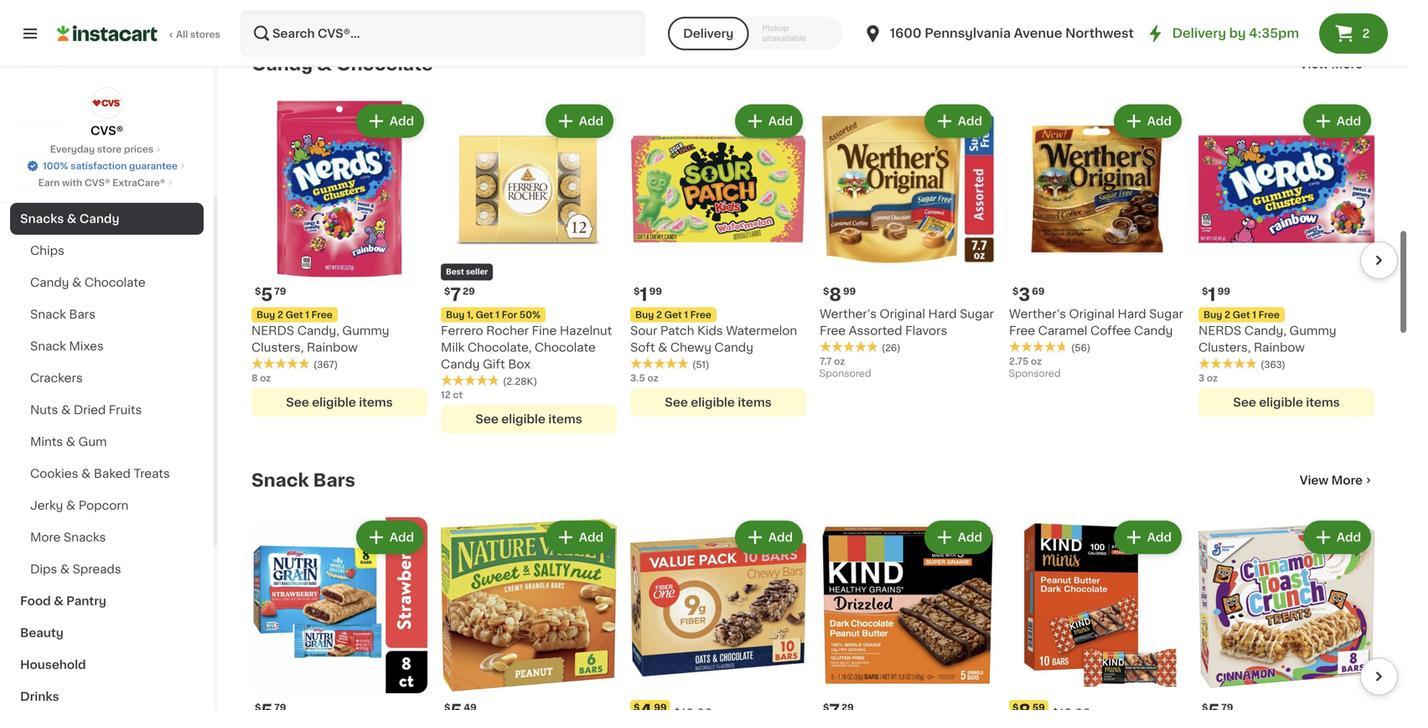 Task type: locate. For each thing, give the bounding box(es) containing it.
1 vertical spatial view more
[[1300, 474, 1363, 486]]

0 horizontal spatial werther's
[[820, 308, 877, 320]]

nerds up 3 oz
[[1199, 325, 1242, 336]]

0 vertical spatial snack bars link
[[10, 298, 204, 330]]

hard
[[929, 308, 957, 320], [1118, 308, 1147, 320]]

candy, up (363)
[[1245, 325, 1287, 336]]

0 vertical spatial view more
[[1300, 58, 1363, 70]]

see eligible items down (51)
[[665, 396, 772, 408]]

1 original from the left
[[880, 308, 926, 320]]

1 horizontal spatial candy,
[[1245, 325, 1287, 336]]

get
[[286, 310, 303, 319], [476, 310, 493, 319], [664, 310, 682, 319], [1233, 310, 1251, 319]]

2 gummy from the left
[[1290, 325, 1337, 336]]

buy for 8
[[257, 310, 275, 319]]

see eligible items button down (363)
[[1199, 388, 1375, 416]]

$ inside $ 5 79
[[255, 287, 261, 296]]

1 item carousel region from the top
[[228, 94, 1398, 443]]

1 vertical spatial more
[[1332, 474, 1363, 486]]

$8.59 original price: $10.99 element
[[1009, 700, 1185, 710]]

2 get from the left
[[476, 310, 493, 319]]

1 view more from the top
[[1300, 58, 1363, 70]]

1 nerds from the left
[[252, 325, 294, 336]]

1 vertical spatial view
[[1300, 474, 1329, 486]]

1 vertical spatial chocolate
[[85, 277, 146, 288]]

1 vertical spatial item carousel region
[[228, 510, 1398, 710]]

0 horizontal spatial buy 2 get 1 free
[[257, 310, 333, 319]]

eligible down (367)
[[312, 396, 356, 408]]

original up flavors
[[880, 308, 926, 320]]

1 vertical spatial 8
[[252, 373, 258, 383]]

sour patch kids watermelon soft & chewy candy
[[630, 325, 797, 353]]

earn with cvs® extracare® link
[[38, 176, 175, 189]]

with
[[62, 178, 82, 187]]

original
[[880, 308, 926, 320], [1069, 308, 1115, 320]]

nuts
[[30, 404, 58, 416]]

box
[[508, 358, 531, 370]]

$ 1 99 up sour
[[634, 286, 662, 303]]

2 view from the top
[[1300, 474, 1329, 486]]

2 vertical spatial chocolate
[[535, 341, 596, 353]]

item carousel region for candy & chocolate
[[228, 94, 1398, 443]]

chocolate
[[336, 55, 433, 73], [85, 277, 146, 288], [535, 341, 596, 353]]

sponsored badge image for 3
[[1009, 369, 1060, 379]]

sponsored badge image down 2.75 oz
[[1009, 369, 1060, 379]]

original up coffee
[[1069, 308, 1115, 320]]

snacks up chips
[[20, 213, 64, 225]]

1 gummy from the left
[[342, 325, 389, 336]]

1 horizontal spatial hard
[[1118, 308, 1147, 320]]

original for 3
[[1069, 308, 1115, 320]]

candy
[[252, 55, 313, 73], [79, 213, 119, 225], [30, 277, 69, 288], [1134, 325, 1173, 336], [715, 341, 754, 353], [441, 358, 480, 370]]

items for (2.28k)
[[548, 413, 582, 425]]

1 sugar from the left
[[960, 308, 994, 320]]

for
[[502, 310, 517, 319]]

50%
[[520, 310, 541, 319]]

3 99 from the left
[[1218, 287, 1231, 296]]

1 for (363)
[[1253, 310, 1257, 319]]

see for 3 oz
[[1234, 396, 1257, 408]]

nuts & dried fruits
[[30, 404, 142, 416]]

eligible down (51)
[[691, 396, 735, 408]]

0 horizontal spatial candy,
[[297, 325, 339, 336]]

2 sugar from the left
[[1150, 308, 1184, 320]]

2 nerds candy, gummy clusters, rainbow from the left
[[1199, 325, 1337, 353]]

clusters, up 8 oz
[[252, 341, 304, 353]]

1 horizontal spatial clusters,
[[1199, 341, 1251, 353]]

0 horizontal spatial original
[[880, 308, 926, 320]]

0 horizontal spatial rainbow
[[307, 341, 358, 353]]

1 horizontal spatial snack bars
[[252, 471, 355, 489]]

snack mixes
[[30, 340, 104, 352]]

buy down 5
[[257, 310, 275, 319]]

werther's original hard sugar free assorted flavors
[[820, 308, 994, 336]]

1 $ from the left
[[255, 287, 261, 296]]

1 hard from the left
[[929, 308, 957, 320]]

dips & spreads link
[[10, 553, 204, 585]]

clusters, inside 'product' group
[[252, 341, 304, 353]]

eligible for (2.28k)
[[502, 413, 546, 425]]

buy 2 get 1 free for (367)
[[257, 310, 333, 319]]

$ 1 99
[[634, 286, 662, 303], [1202, 286, 1231, 303]]

0 vertical spatial more
[[1332, 58, 1363, 70]]

original inside the werther's original hard sugar free assorted flavors
[[880, 308, 926, 320]]

ferrero rocher fine hazelnut milk chocolate, chocolate candy gift box
[[441, 325, 612, 370]]

oz for assorted
[[834, 357, 845, 366]]

1 buy 2 get 1 free from the left
[[257, 310, 333, 319]]

get for (2.28k)
[[476, 310, 493, 319]]

0 horizontal spatial snack bars link
[[10, 298, 204, 330]]

candy, inside 'product' group
[[297, 325, 339, 336]]

candy, up (367)
[[297, 325, 339, 336]]

0 horizontal spatial nerds
[[252, 325, 294, 336]]

see eligible items button down (51)
[[630, 388, 807, 416]]

12 ct
[[441, 390, 463, 399]]

2 original from the left
[[1069, 308, 1115, 320]]

buy for 3.5
[[635, 310, 654, 319]]

items
[[359, 396, 393, 408], [738, 396, 772, 408], [1306, 396, 1340, 408], [548, 413, 582, 425]]

99 for sour
[[649, 287, 662, 296]]

1 horizontal spatial buy 2 get 1 free
[[635, 310, 712, 319]]

0 horizontal spatial nerds candy, gummy clusters, rainbow
[[252, 325, 389, 353]]

nerds candy, gummy clusters, rainbow up (363)
[[1199, 325, 1337, 353]]

$4.99 original price: $10.99 element
[[630, 700, 807, 710]]

1 vertical spatial snack bars link
[[252, 470, 355, 490]]

1 horizontal spatial rainbow
[[1254, 341, 1305, 353]]

1 vertical spatial view more link
[[1300, 472, 1375, 489]]

buy for 12
[[446, 310, 465, 319]]

1600 pennsylvania avenue northwest button
[[863, 10, 1134, 57]]

1 rainbow from the left
[[307, 341, 358, 353]]

1 horizontal spatial nerds
[[1199, 325, 1242, 336]]

4 get from the left
[[1233, 310, 1251, 319]]

1 horizontal spatial gummy
[[1290, 325, 1337, 336]]

1 sponsored badge image from the left
[[820, 369, 871, 379]]

mints & gum
[[30, 436, 107, 448]]

werther's inside the werther's original hard sugar free assorted flavors
[[820, 308, 877, 320]]

watermelon
[[726, 325, 797, 336]]

see for 12 ct
[[476, 413, 499, 425]]

2 for (51)
[[656, 310, 662, 319]]

3 $ from the left
[[634, 287, 640, 296]]

99 for nerds
[[1218, 287, 1231, 296]]

2 horizontal spatial chocolate
[[535, 341, 596, 353]]

fruits
[[109, 404, 142, 416]]

(51)
[[693, 360, 710, 369]]

medicine
[[20, 149, 76, 161]]

snacks & candy
[[20, 213, 119, 225]]

northwest
[[1066, 27, 1134, 39]]

2 for (363)
[[1225, 310, 1231, 319]]

free up kids
[[691, 310, 712, 319]]

0 horizontal spatial chocolate
[[85, 277, 146, 288]]

buy 2 get 1 free up (363)
[[1204, 310, 1280, 319]]

3 buy from the left
[[635, 310, 654, 319]]

safety
[[85, 181, 125, 193]]

2 button
[[1320, 13, 1388, 54]]

0 vertical spatial candy & chocolate link
[[252, 54, 433, 74]]

buy
[[257, 310, 275, 319], [446, 310, 465, 319], [635, 310, 654, 319], [1204, 310, 1223, 319]]

earn with cvs® extracare®
[[38, 178, 165, 187]]

1 horizontal spatial 3
[[1199, 373, 1205, 383]]

cvs® down the satisfaction in the left top of the page
[[85, 178, 110, 187]]

beauty link
[[10, 617, 204, 649]]

see eligible items button for (363)
[[1199, 388, 1375, 416]]

100% satisfaction guarantee button
[[26, 156, 188, 173]]

1 vertical spatial snack
[[30, 340, 66, 352]]

0 vertical spatial item carousel region
[[228, 94, 1398, 443]]

None search field
[[240, 10, 647, 57]]

cookies
[[30, 468, 78, 480]]

2 horizontal spatial buy 2 get 1 free
[[1204, 310, 1280, 319]]

$ for 8
[[255, 287, 261, 296]]

1 buy from the left
[[257, 310, 275, 319]]

$ 8 99
[[823, 286, 856, 303]]

5 $ from the left
[[1013, 287, 1019, 296]]

see eligible items down (2.28k)
[[476, 413, 582, 425]]

1 horizontal spatial snack bars link
[[252, 470, 355, 490]]

$ inside $ 7 29
[[444, 287, 450, 296]]

snack
[[30, 309, 66, 320], [30, 340, 66, 352], [252, 471, 309, 489]]

2 candy, from the left
[[1245, 325, 1287, 336]]

sugar for 3
[[1150, 308, 1184, 320]]

$ for 3.5
[[634, 287, 640, 296]]

2 horizontal spatial 99
[[1218, 287, 1231, 296]]

0 horizontal spatial $ 1 99
[[634, 286, 662, 303]]

buy 2 get 1 free
[[257, 310, 333, 319], [635, 310, 712, 319], [1204, 310, 1280, 319]]

product group containing 5
[[252, 101, 428, 416]]

0 horizontal spatial snack bars
[[30, 309, 96, 320]]

see
[[286, 396, 309, 408], [665, 396, 688, 408], [1234, 396, 1257, 408], [476, 413, 499, 425]]

buy 2 get 1 free for (51)
[[635, 310, 712, 319]]

1 vertical spatial candy & chocolate
[[30, 277, 146, 288]]

& inside 'link'
[[61, 404, 71, 416]]

2 buy 2 get 1 free from the left
[[635, 310, 712, 319]]

items for (367)
[[359, 396, 393, 408]]

1 vertical spatial candy & chocolate link
[[10, 267, 204, 298]]

1 clusters, from the left
[[252, 341, 304, 353]]

3 inside 'product' group
[[1019, 286, 1031, 303]]

0 horizontal spatial candy & chocolate link
[[10, 267, 204, 298]]

hard inside werther's original hard sugar free caramel coffee candy
[[1118, 308, 1147, 320]]

assorted
[[849, 325, 903, 336]]

chocolate inside ferrero rocher fine hazelnut milk chocolate, chocolate candy gift box
[[535, 341, 596, 353]]

add
[[390, 115, 414, 127], [579, 115, 604, 127], [769, 115, 793, 127], [958, 115, 983, 127], [1148, 115, 1172, 127], [1337, 115, 1362, 127], [390, 531, 414, 543], [579, 531, 604, 543], [769, 531, 793, 543], [958, 531, 983, 543], [1148, 531, 1172, 543], [1337, 531, 1362, 543]]

1 werther's from the left
[[820, 308, 877, 320]]

sugar inside werther's original hard sugar free caramel coffee candy
[[1150, 308, 1184, 320]]

0 vertical spatial 3
[[1019, 286, 1031, 303]]

werther's inside werther's original hard sugar free caramel coffee candy
[[1009, 308, 1066, 320]]

1 horizontal spatial candy & chocolate link
[[252, 54, 433, 74]]

original for 8
[[880, 308, 926, 320]]

buy left 1,
[[446, 310, 465, 319]]

2 item carousel region from the top
[[228, 510, 1398, 710]]

cvs® up everyday store prices link
[[91, 125, 123, 137]]

eligible
[[312, 396, 356, 408], [691, 396, 735, 408], [1259, 396, 1304, 408], [502, 413, 546, 425]]

1 horizontal spatial 8
[[829, 286, 842, 303]]

mints
[[30, 436, 63, 448]]

hard up flavors
[[929, 308, 957, 320]]

see eligible items for (367)
[[286, 396, 393, 408]]

free up 7.7 oz
[[820, 325, 846, 336]]

snacks down jerky & popcorn
[[64, 532, 106, 543]]

view more for snack bars
[[1300, 474, 1363, 486]]

3 get from the left
[[664, 310, 682, 319]]

see eligible items button
[[252, 388, 428, 416], [630, 388, 807, 416], [1199, 388, 1375, 416], [441, 405, 617, 433]]

oz
[[834, 357, 845, 366], [1031, 357, 1042, 366], [260, 373, 271, 383], [648, 373, 659, 383], [1207, 373, 1218, 383]]

werther's down $ 8 99
[[820, 308, 877, 320]]

nerds down $ 5 79 at the left top
[[252, 325, 294, 336]]

1 view more link from the top
[[1300, 56, 1375, 72]]

0 vertical spatial view more link
[[1300, 56, 1375, 72]]

2 clusters, from the left
[[1199, 341, 1251, 353]]

2 buy from the left
[[446, 310, 465, 319]]

$ 7 29
[[444, 286, 475, 303]]

item carousel region
[[228, 94, 1398, 443], [228, 510, 1398, 710]]

1 for (367)
[[305, 310, 309, 319]]

aid
[[50, 181, 70, 193]]

0 horizontal spatial gummy
[[342, 325, 389, 336]]

2 rainbow from the left
[[1254, 341, 1305, 353]]

sponsored badge image
[[820, 369, 871, 379], [1009, 369, 1060, 379]]

original inside werther's original hard sugar free caramel coffee candy
[[1069, 308, 1115, 320]]

1 for (51)
[[684, 310, 688, 319]]

free for (367)
[[312, 310, 333, 319]]

1 vertical spatial cvs®
[[85, 178, 110, 187]]

cookies & baked treats link
[[10, 458, 204, 490]]

earn
[[38, 178, 60, 187]]

see eligible items for (51)
[[665, 396, 772, 408]]

free up 2.75
[[1009, 325, 1035, 336]]

first aid & safety link
[[10, 171, 204, 203]]

buy 2 get 1 free up patch
[[635, 310, 712, 319]]

1 horizontal spatial werther's
[[1009, 308, 1066, 320]]

Search field
[[241, 12, 645, 55]]

seller
[[466, 268, 488, 276]]

79
[[274, 287, 286, 296]]

0 horizontal spatial 99
[[649, 287, 662, 296]]

0 horizontal spatial delivery
[[683, 28, 734, 39]]

nerds candy, gummy clusters, rainbow up (367)
[[252, 325, 389, 353]]

0 horizontal spatial sugar
[[960, 308, 994, 320]]

1 horizontal spatial sugar
[[1150, 308, 1184, 320]]

view more for candy & chocolate
[[1300, 58, 1363, 70]]

delivery inside button
[[683, 28, 734, 39]]

eligible down (363)
[[1259, 396, 1304, 408]]

get for (363)
[[1233, 310, 1251, 319]]

(56)
[[1071, 343, 1091, 352]]

see eligible items button down (367)
[[252, 388, 428, 416]]

4 buy from the left
[[1204, 310, 1223, 319]]

nerds candy, gummy clusters, rainbow for 5
[[252, 325, 389, 353]]

eligible for (363)
[[1259, 396, 1304, 408]]

kids
[[697, 325, 723, 336]]

see eligible items button down (2.28k)
[[441, 405, 617, 433]]

0 horizontal spatial 8
[[252, 373, 258, 383]]

werther's down $ 3 69
[[1009, 308, 1066, 320]]

see for 3.5 oz
[[665, 396, 688, 408]]

1 horizontal spatial original
[[1069, 308, 1115, 320]]

1 horizontal spatial nerds candy, gummy clusters, rainbow
[[1199, 325, 1337, 353]]

nerds for 1
[[1199, 325, 1242, 336]]

1 $ 1 99 from the left
[[634, 286, 662, 303]]

milk
[[441, 341, 465, 353]]

holiday link
[[10, 107, 204, 139]]

item carousel region containing 5
[[228, 94, 1398, 443]]

1 horizontal spatial sponsored badge image
[[1009, 369, 1060, 379]]

2 werther's from the left
[[1009, 308, 1066, 320]]

buy 1, get 1 for 50%
[[446, 310, 541, 319]]

extracare®
[[112, 178, 165, 187]]

nerds inside 'product' group
[[252, 325, 294, 336]]

2 nerds from the left
[[1199, 325, 1242, 336]]

hard for 3
[[1118, 308, 1147, 320]]

everyday store prices
[[50, 145, 154, 154]]

more
[[1332, 58, 1363, 70], [1332, 474, 1363, 486], [30, 532, 61, 543]]

100% satisfaction guarantee
[[43, 161, 178, 171]]

2 view more from the top
[[1300, 474, 1363, 486]]

rainbow up (367)
[[307, 341, 358, 353]]

1 get from the left
[[286, 310, 303, 319]]

candy & chocolate link
[[252, 54, 433, 74], [10, 267, 204, 298]]

nerds candy, gummy clusters, rainbow inside 'product' group
[[252, 325, 389, 353]]

0 horizontal spatial 3
[[1019, 286, 1031, 303]]

2 99 from the left
[[843, 287, 856, 296]]

1 nerds candy, gummy clusters, rainbow from the left
[[252, 325, 389, 353]]

jerky & popcorn link
[[10, 490, 204, 521]]

werther's for 3
[[1009, 308, 1066, 320]]

werther's for 8
[[820, 308, 877, 320]]

jerky & popcorn
[[30, 500, 129, 511]]

$ 1 99 up 3 oz
[[1202, 286, 1231, 303]]

buy 2 get 1 free down 79
[[257, 310, 333, 319]]

2 view more link from the top
[[1300, 472, 1375, 489]]

sponsored badge image down 7.7 oz
[[820, 369, 871, 379]]

free up (367)
[[312, 310, 333, 319]]

2 $ 1 99 from the left
[[1202, 286, 1231, 303]]

1 horizontal spatial bars
[[313, 471, 355, 489]]

sponsored badge image for 8
[[820, 369, 871, 379]]

buy up 3 oz
[[1204, 310, 1223, 319]]

6 $ from the left
[[1202, 287, 1208, 296]]

1 99 from the left
[[649, 287, 662, 296]]

$ 1 99 for sour
[[634, 286, 662, 303]]

0 horizontal spatial hard
[[929, 308, 957, 320]]

see eligible items down (363)
[[1234, 396, 1340, 408]]

lists link
[[10, 47, 204, 80]]

3
[[1019, 286, 1031, 303], [1199, 373, 1205, 383]]

2 $ from the left
[[444, 287, 450, 296]]

2 sponsored badge image from the left
[[1009, 369, 1060, 379]]

free inside werther's original hard sugar free caramel coffee candy
[[1009, 325, 1035, 336]]

2 vertical spatial more
[[30, 532, 61, 543]]

2 hard from the left
[[1118, 308, 1147, 320]]

sugar inside the werther's original hard sugar free assorted flavors
[[960, 308, 994, 320]]

1 horizontal spatial $ 1 99
[[1202, 286, 1231, 303]]

mixes
[[69, 340, 104, 352]]

baked
[[94, 468, 131, 480]]

0 vertical spatial chocolate
[[336, 55, 433, 73]]

1 view from the top
[[1300, 58, 1329, 70]]

hard up coffee
[[1118, 308, 1147, 320]]

0 vertical spatial bars
[[69, 309, 96, 320]]

product group
[[252, 101, 428, 416], [441, 101, 617, 433], [630, 101, 807, 416], [820, 101, 996, 383], [1009, 101, 1185, 383], [1199, 101, 1375, 416], [252, 517, 428, 710], [441, 517, 617, 710], [630, 517, 807, 710], [820, 517, 996, 710], [1009, 517, 1185, 710], [1199, 517, 1375, 710]]

candy inside ferrero rocher fine hazelnut milk chocolate, chocolate candy gift box
[[441, 358, 480, 370]]

4 $ from the left
[[823, 287, 829, 296]]

buy 2 get 1 free inside 'product' group
[[257, 310, 333, 319]]

3 buy 2 get 1 free from the left
[[1204, 310, 1280, 319]]

delivery button
[[668, 17, 749, 50]]

$ 3 69
[[1013, 286, 1045, 303]]

0 vertical spatial view
[[1300, 58, 1329, 70]]

view more link for candy & chocolate
[[1300, 56, 1375, 72]]

items for (51)
[[738, 396, 772, 408]]

see eligible items down (367)
[[286, 396, 393, 408]]

eligible for (51)
[[691, 396, 735, 408]]

1 horizontal spatial candy & chocolate
[[252, 55, 433, 73]]

0 vertical spatial 8
[[829, 286, 842, 303]]

0 vertical spatial snack
[[30, 309, 66, 320]]

clusters, up 3 oz
[[1199, 341, 1251, 353]]

avenue
[[1014, 27, 1063, 39]]

eligible down (2.28k)
[[502, 413, 546, 425]]

1 horizontal spatial delivery
[[1173, 27, 1227, 39]]

1 vertical spatial 3
[[1199, 373, 1205, 383]]

1 candy, from the left
[[297, 325, 339, 336]]

0 horizontal spatial sponsored badge image
[[820, 369, 871, 379]]

hard inside the werther's original hard sugar free assorted flavors
[[929, 308, 957, 320]]

0 vertical spatial candy & chocolate
[[252, 55, 433, 73]]

1 horizontal spatial 99
[[843, 287, 856, 296]]

item carousel region containing add
[[228, 510, 1398, 710]]

0 horizontal spatial candy & chocolate
[[30, 277, 146, 288]]

more for candy & chocolate
[[1332, 58, 1363, 70]]

rainbow up (363)
[[1254, 341, 1305, 353]]

nerds candy, gummy clusters, rainbow for 1
[[1199, 325, 1337, 353]]

free up (363)
[[1259, 310, 1280, 319]]

buy up sour
[[635, 310, 654, 319]]

0 horizontal spatial clusters,
[[252, 341, 304, 353]]



Task type: describe. For each thing, give the bounding box(es) containing it.
$ 5 79
[[255, 286, 286, 303]]

rainbow for 5
[[307, 341, 358, 353]]

ferrero
[[441, 325, 483, 336]]

soft
[[630, 341, 655, 353]]

see for 8 oz
[[286, 396, 309, 408]]

candy, for 1
[[1245, 325, 1287, 336]]

dried
[[74, 404, 106, 416]]

snack mixes link
[[10, 330, 204, 362]]

7
[[450, 286, 461, 303]]

everyday store prices link
[[50, 143, 164, 156]]

0 vertical spatial snacks
[[20, 213, 64, 225]]

coffee
[[1091, 325, 1131, 336]]

rocher
[[486, 325, 529, 336]]

(2.28k)
[[503, 377, 537, 386]]

crackers link
[[10, 362, 204, 394]]

item carousel region for snack bars
[[228, 510, 1398, 710]]

everyday
[[50, 145, 95, 154]]

items for (363)
[[1306, 396, 1340, 408]]

0 vertical spatial snack bars
[[30, 309, 96, 320]]

flavors
[[906, 325, 948, 336]]

69
[[1032, 287, 1045, 296]]

4:35pm
[[1249, 27, 1300, 39]]

sour
[[630, 325, 658, 336]]

clusters, for 1
[[1199, 341, 1251, 353]]

2 for (367)
[[277, 310, 283, 319]]

snacks & candy link
[[10, 203, 204, 235]]

hard for 8
[[929, 308, 957, 320]]

$ inside $ 3 69
[[1013, 287, 1019, 296]]

more snacks
[[30, 532, 106, 543]]

best seller
[[446, 268, 488, 276]]

medicine link
[[10, 139, 204, 171]]

view for snack bars
[[1300, 474, 1329, 486]]

popcorn
[[79, 500, 129, 511]]

buy 2 get 1 free for (363)
[[1204, 310, 1280, 319]]

instacart logo image
[[57, 23, 158, 44]]

see eligible items button for (51)
[[630, 388, 807, 416]]

satisfaction
[[71, 161, 127, 171]]

lists
[[47, 58, 76, 70]]

free for (363)
[[1259, 310, 1280, 319]]

free for (51)
[[691, 310, 712, 319]]

more for snack bars
[[1332, 474, 1363, 486]]

product group containing 3
[[1009, 101, 1185, 383]]

chocolate,
[[468, 341, 532, 353]]

1 for (2.28k)
[[496, 310, 500, 319]]

delivery for delivery
[[683, 28, 734, 39]]

werther's original hard sugar free caramel coffee candy
[[1009, 308, 1184, 336]]

more snacks link
[[10, 521, 204, 553]]

$ for 3
[[1202, 287, 1208, 296]]

3 oz
[[1199, 373, 1218, 383]]

0 horizontal spatial bars
[[69, 309, 96, 320]]

2 vertical spatial snack
[[252, 471, 309, 489]]

oz for &
[[648, 373, 659, 383]]

see eligible items for (2.28k)
[[476, 413, 582, 425]]

candy inside sour patch kids watermelon soft & chewy candy
[[715, 341, 754, 353]]

cvs® logo image
[[91, 87, 123, 119]]

sugar for 8
[[960, 308, 994, 320]]

candy inside werther's original hard sugar free caramel coffee candy
[[1134, 325, 1173, 336]]

best
[[446, 268, 464, 276]]

1600
[[890, 27, 922, 39]]

candy, for 5
[[297, 325, 339, 336]]

gummy for 1
[[1290, 325, 1337, 336]]

8 oz
[[252, 373, 271, 383]]

beauty
[[20, 627, 64, 639]]

food & pantry
[[20, 595, 106, 607]]

5
[[261, 286, 273, 303]]

12
[[441, 390, 451, 399]]

food
[[20, 595, 51, 607]]

drinks link
[[10, 681, 204, 710]]

nuts & dried fruits link
[[10, 394, 204, 426]]

1 vertical spatial snacks
[[64, 532, 106, 543]]

gummy for 5
[[342, 325, 389, 336]]

nerds for 5
[[252, 325, 294, 336]]

gift
[[483, 358, 505, 370]]

by
[[1230, 27, 1246, 39]]

$ for 12
[[444, 287, 450, 296]]

1 vertical spatial snack bars
[[252, 471, 355, 489]]

free inside the werther's original hard sugar free assorted flavors
[[820, 325, 846, 336]]

view for candy & chocolate
[[1300, 58, 1329, 70]]

$ inside $ 8 99
[[823, 287, 829, 296]]

service type group
[[668, 17, 843, 50]]

chips link
[[10, 235, 204, 267]]

1 horizontal spatial chocolate
[[336, 55, 433, 73]]

drinks
[[20, 691, 59, 703]]

guarantee
[[129, 161, 178, 171]]

cvs® link
[[91, 87, 123, 139]]

eligible for (367)
[[312, 396, 356, 408]]

cookies & baked treats
[[30, 468, 170, 480]]

snack inside "link"
[[30, 340, 66, 352]]

holiday
[[20, 117, 67, 129]]

dips
[[30, 563, 57, 575]]

see eligible items for (363)
[[1234, 396, 1340, 408]]

rainbow for 1
[[1254, 341, 1305, 353]]

0 vertical spatial cvs®
[[91, 125, 123, 137]]

delivery by 4:35pm
[[1173, 27, 1300, 39]]

treats
[[134, 468, 170, 480]]

view more link for snack bars
[[1300, 472, 1375, 489]]

hazelnut
[[560, 325, 612, 336]]

29
[[463, 287, 475, 296]]

1 vertical spatial bars
[[313, 471, 355, 489]]

clusters, for 5
[[252, 341, 304, 353]]

household
[[20, 659, 86, 671]]

chips
[[30, 245, 64, 257]]

3.5
[[630, 373, 645, 383]]

(367)
[[314, 360, 338, 369]]

oz for caramel
[[1031, 357, 1042, 366]]

7.7
[[820, 357, 832, 366]]

buy for 3
[[1204, 310, 1223, 319]]

first
[[20, 181, 47, 193]]

delivery for delivery by 4:35pm
[[1173, 27, 1227, 39]]

see eligible items button for (2.28k)
[[441, 405, 617, 433]]

jerky
[[30, 500, 63, 511]]

& inside "link"
[[60, 563, 70, 575]]

all
[[176, 30, 188, 39]]

3.5 oz
[[630, 373, 659, 383]]

$ 1 99 for nerds
[[1202, 286, 1231, 303]]

pantry
[[66, 595, 106, 607]]

get for (51)
[[664, 310, 682, 319]]

product group containing 8
[[820, 101, 996, 383]]

get for (367)
[[286, 310, 303, 319]]

chewy
[[671, 341, 712, 353]]

ct
[[453, 390, 463, 399]]

store
[[97, 145, 122, 154]]

product group containing 7
[[441, 101, 617, 433]]

& inside sour patch kids watermelon soft & chewy candy
[[658, 341, 668, 353]]

all stores link
[[57, 10, 221, 57]]

2 inside 2 button
[[1363, 28, 1370, 39]]

(363)
[[1261, 360, 1286, 369]]

patch
[[661, 325, 694, 336]]

see eligible items button for (367)
[[252, 388, 428, 416]]

99 inside $ 8 99
[[843, 287, 856, 296]]

food & pantry link
[[10, 585, 204, 617]]

crackers
[[30, 372, 83, 384]]

household link
[[10, 649, 204, 681]]

mints & gum link
[[10, 426, 204, 458]]



Task type: vqa. For each thing, say whether or not it's contained in the screenshot.
bottom Snacks
yes



